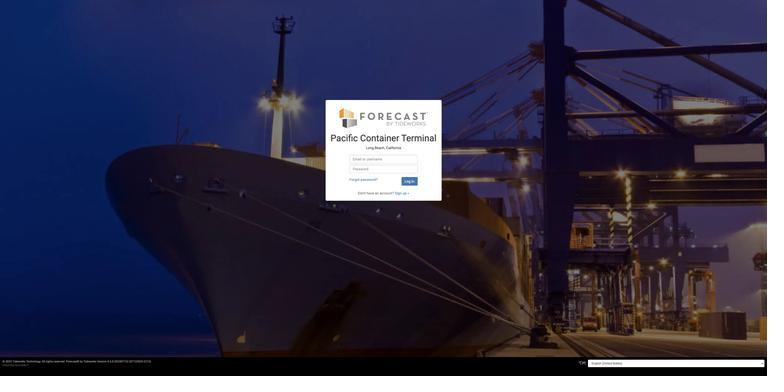 Task type: describe. For each thing, give the bounding box(es) containing it.
1 tideworks from the left
[[12, 360, 25, 364]]

rights
[[46, 360, 53, 364]]

beach,
[[375, 146, 385, 150]]

©
[[3, 360, 5, 364]]

forgot password? link
[[349, 178, 378, 182]]

pacific container terminal long beach, california
[[331, 133, 436, 150]]

technology.
[[26, 360, 41, 364]]

reserved.
[[54, 360, 65, 364]]

don't
[[358, 191, 366, 196]]

account?
[[380, 191, 394, 196]]

creating
[[3, 364, 14, 367]]

forecast®
[[66, 360, 79, 364]]

℠
[[27, 364, 29, 367]]

forgot password? log in
[[349, 178, 414, 184]]

have
[[367, 191, 374, 196]]

log in button
[[401, 177, 418, 186]]

sign
[[395, 191, 402, 196]]

by
[[80, 360, 83, 364]]

Password password field
[[349, 165, 418, 174]]

log
[[405, 180, 411, 184]]

container
[[360, 133, 399, 144]]

version
[[97, 360, 107, 364]]

all
[[42, 360, 45, 364]]

pacific
[[331, 133, 358, 144]]

california
[[386, 146, 401, 150]]

long
[[366, 146, 374, 150]]

2023
[[5, 360, 12, 364]]

9.5.0.202307122
[[107, 360, 129, 364]]

© 2023 tideworks technology. all rights reserved. forecast® by tideworks version 9.5.0.202307122 (07122023-2213) creating success ℠
[[3, 360, 151, 367]]

sign up » link
[[395, 191, 409, 196]]



Task type: locate. For each thing, give the bounding box(es) containing it.
tideworks right the by
[[83, 360, 96, 364]]

2213)
[[144, 360, 151, 364]]

in
[[411, 180, 414, 184]]

don't have an account? sign up »
[[358, 191, 409, 196]]

password?
[[361, 178, 378, 182]]

»
[[407, 191, 409, 196]]

forgot
[[349, 178, 360, 182]]

tideworks up success
[[12, 360, 25, 364]]

up
[[403, 191, 407, 196]]

terminal
[[401, 133, 436, 144]]

1 horizontal spatial tideworks
[[83, 360, 96, 364]]

Email or username text field
[[349, 155, 418, 164]]

(07122023-
[[129, 360, 144, 364]]

forecast® by tideworks image
[[339, 108, 428, 129]]

0 horizontal spatial tideworks
[[12, 360, 25, 364]]

success
[[15, 364, 26, 367]]

tideworks
[[12, 360, 25, 364], [83, 360, 96, 364]]

2 tideworks from the left
[[83, 360, 96, 364]]

an
[[375, 191, 379, 196]]



